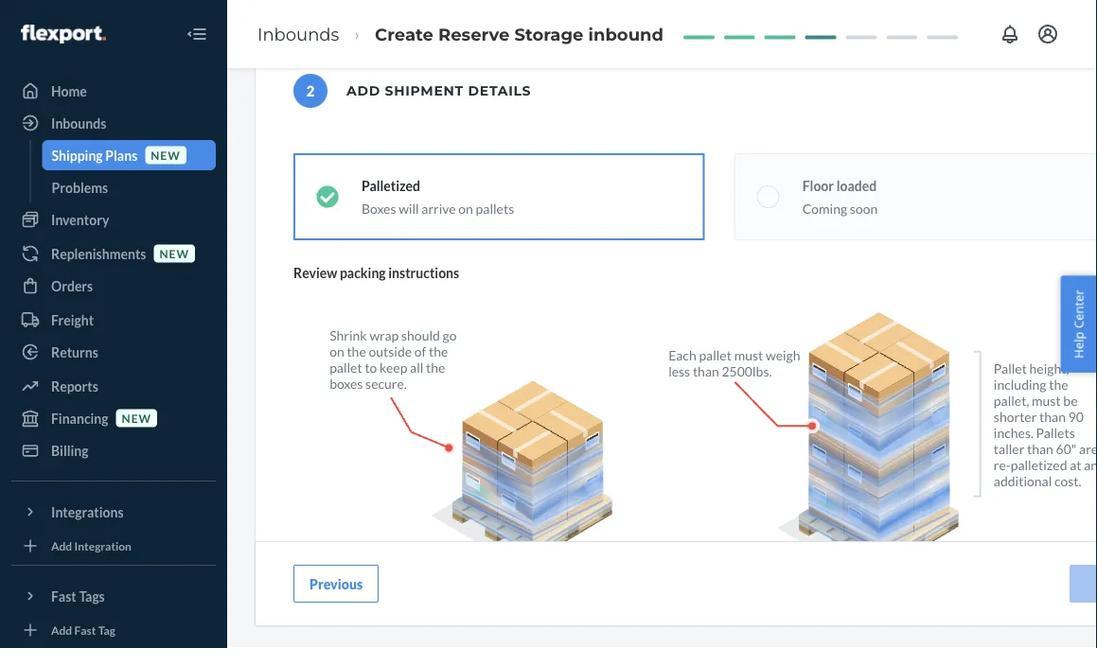 Task type: describe. For each thing, give the bounding box(es) containing it.
less
[[668, 364, 690, 380]]

all
[[410, 360, 423, 376]]

shipping plans
[[52, 147, 137, 163]]

new for financing
[[122, 411, 152, 425]]

new for shipping plans
[[151, 148, 181, 162]]

billing
[[51, 443, 89, 459]]

fast tags button
[[11, 581, 216, 612]]

inbounds inside breadcrumbs navigation
[[257, 24, 339, 44]]

1 vertical spatial inbounds
[[51, 115, 106, 131]]

freight link
[[11, 305, 216, 335]]

add fast tag
[[51, 623, 115, 637]]

inbound
[[588, 24, 664, 44]]

add integration link
[[11, 535, 216, 558]]

go
[[443, 328, 457, 344]]

review packing instructions
[[293, 265, 459, 281]]

of
[[414, 344, 426, 360]]

freight
[[51, 312, 94, 328]]

review
[[293, 265, 337, 281]]

breadcrumbs navigation
[[242, 7, 679, 62]]

add for add shipment details
[[346, 83, 381, 99]]

shipping
[[52, 147, 103, 163]]

palletized
[[1011, 457, 1067, 473]]

must inside each pallet must weigh less than 2500lbs.
[[734, 347, 763, 364]]

pallets
[[476, 200, 514, 216]]

1 vertical spatial than
[[1039, 409, 1066, 425]]

open account menu image
[[1037, 23, 1059, 45]]

cost.
[[1054, 473, 1082, 489]]

keep
[[380, 360, 407, 376]]

help
[[1070, 332, 1087, 359]]

add for add fast tag
[[51, 623, 72, 637]]

add shipment details
[[346, 83, 531, 99]]

flexport logo image
[[21, 25, 106, 44]]

help center
[[1070, 290, 1087, 359]]

height,
[[1030, 361, 1069, 377]]

2 vertical spatial than
[[1027, 441, 1054, 457]]

re-
[[994, 457, 1011, 473]]

arrive
[[422, 200, 456, 216]]

create
[[375, 24, 433, 44]]

palletized boxes will arrive on pallets
[[362, 177, 514, 216]]

are
[[1079, 441, 1097, 457]]

reserve
[[438, 24, 510, 44]]

including
[[994, 377, 1046, 393]]

should
[[401, 328, 440, 344]]

shipment
[[385, 83, 464, 99]]

fast inside add fast tag "link"
[[74, 623, 96, 637]]

secure.
[[365, 376, 407, 392]]

inventory link
[[11, 204, 216, 235]]

add fast tag link
[[11, 619, 216, 642]]

shrink wrap should go on the outside of the pallet to keep all the boxes secure.
[[330, 328, 457, 392]]

the inside pallet height, including the pallet, must be shorter than 90 inches. pallets taller than 60" are re-palletized at an additional cost.
[[1049, 377, 1068, 393]]

packing
[[340, 265, 386, 281]]

instructions
[[388, 265, 459, 281]]

home link
[[11, 76, 216, 106]]

plans
[[105, 147, 137, 163]]

2
[[306, 82, 315, 100]]

integration
[[74, 539, 132, 553]]

outside
[[369, 344, 412, 360]]

close navigation image
[[186, 23, 208, 45]]

the right the 'all'
[[426, 360, 445, 376]]

boxes
[[362, 200, 396, 216]]

each pallet must weigh less than 2500lbs.
[[668, 347, 800, 380]]

60"
[[1056, 441, 1077, 457]]



Task type: vqa. For each thing, say whether or not it's contained in the screenshot.
Floor
yes



Task type: locate. For each thing, give the bounding box(es) containing it.
inches.
[[994, 425, 1034, 441]]

add integration
[[51, 539, 132, 553]]

at
[[1070, 457, 1082, 473]]

replenishments
[[51, 246, 146, 262]]

palletized
[[362, 177, 420, 194]]

pallet
[[994, 361, 1027, 377]]

inbounds link up 2
[[257, 24, 339, 44]]

open notifications image
[[999, 23, 1021, 45]]

than
[[693, 364, 719, 380], [1039, 409, 1066, 425], [1027, 441, 1054, 457]]

inventory
[[51, 212, 109, 228]]

pallet height, including the pallet, must be shorter than 90 inches. pallets taller than 60" are re-palletized at an additional cost.
[[994, 361, 1097, 489]]

check circle image
[[316, 186, 339, 208]]

on
[[458, 200, 473, 216], [330, 344, 344, 360]]

on for the
[[330, 344, 344, 360]]

additional
[[994, 473, 1052, 489]]

2 vertical spatial add
[[51, 623, 72, 637]]

pallet inside each pallet must weigh less than 2500lbs.
[[699, 347, 732, 364]]

0 horizontal spatial pallet
[[330, 360, 362, 376]]

0 vertical spatial must
[[734, 347, 763, 364]]

problems link
[[42, 172, 216, 203]]

0 horizontal spatial on
[[330, 344, 344, 360]]

to
[[365, 360, 377, 376]]

0 vertical spatial fast
[[51, 588, 76, 604]]

taller
[[994, 441, 1025, 457]]

must left the be on the right of the page
[[1032, 393, 1061, 409]]

storage
[[514, 24, 584, 44]]

create reserve storage inbound
[[375, 24, 664, 44]]

pallet left to
[[330, 360, 362, 376]]

reports link
[[11, 371, 216, 401]]

add inside "link"
[[51, 623, 72, 637]]

than left 60"
[[1027, 441, 1054, 457]]

billing link
[[11, 435, 216, 466]]

inbounds link inside breadcrumbs navigation
[[257, 24, 339, 44]]

inbounds link down home link
[[11, 108, 216, 138]]

each
[[668, 347, 696, 364]]

tag
[[98, 623, 115, 637]]

than left 90
[[1039, 409, 1066, 425]]

2 vertical spatial new
[[122, 411, 152, 425]]

shorter
[[994, 409, 1037, 425]]

pallets
[[1036, 425, 1075, 441]]

on inside shrink wrap should go on the outside of the pallet to keep all the boxes secure.
[[330, 344, 344, 360]]

integrations button
[[11, 497, 216, 527]]

the right including
[[1049, 377, 1068, 393]]

tags
[[79, 588, 105, 604]]

fast
[[51, 588, 76, 604], [74, 623, 96, 637]]

0 vertical spatial inbounds link
[[257, 24, 339, 44]]

will
[[399, 200, 419, 216]]

add down fast tags
[[51, 623, 72, 637]]

0 horizontal spatial must
[[734, 347, 763, 364]]

pallet
[[699, 347, 732, 364], [330, 360, 362, 376]]

an
[[1084, 457, 1097, 473]]

0 vertical spatial than
[[693, 364, 719, 380]]

fast inside fast tags dropdown button
[[51, 588, 76, 604]]

new
[[151, 148, 181, 162], [159, 247, 189, 260], [122, 411, 152, 425]]

on for pallets
[[458, 200, 473, 216]]

1 horizontal spatial pallet
[[699, 347, 732, 364]]

center
[[1070, 290, 1087, 329]]

1 horizontal spatial on
[[458, 200, 473, 216]]

integrations
[[51, 504, 124, 520]]

2500lbs.
[[722, 364, 772, 380]]

new for replenishments
[[159, 247, 189, 260]]

reports
[[51, 378, 98, 394]]

than inside each pallet must weigh less than 2500lbs.
[[693, 364, 719, 380]]

1 horizontal spatial inbounds
[[257, 24, 339, 44]]

new down reports link
[[122, 411, 152, 425]]

1 vertical spatial add
[[51, 539, 72, 553]]

add
[[346, 83, 381, 99], [51, 539, 72, 553], [51, 623, 72, 637]]

coming
[[802, 200, 847, 216]]

new right plans
[[151, 148, 181, 162]]

help center button
[[1061, 276, 1097, 373]]

inbounds up 2
[[257, 24, 339, 44]]

fast left tag
[[74, 623, 96, 637]]

previous button
[[293, 565, 379, 603]]

new up orders link
[[159, 247, 189, 260]]

boxes
[[330, 376, 363, 392]]

0 vertical spatial add
[[346, 83, 381, 99]]

be
[[1063, 393, 1078, 409]]

the left wrap
[[347, 344, 366, 360]]

floor loaded coming soon
[[802, 177, 878, 216]]

details
[[468, 83, 531, 99]]

1 vertical spatial fast
[[74, 623, 96, 637]]

90
[[1068, 409, 1084, 425]]

must
[[734, 347, 763, 364], [1032, 393, 1061, 409]]

the right of
[[429, 344, 448, 360]]

0 horizontal spatial inbounds
[[51, 115, 106, 131]]

pallet,
[[994, 393, 1029, 409]]

0 horizontal spatial inbounds link
[[11, 108, 216, 138]]

floor
[[802, 177, 834, 194]]

than right the less at the right of page
[[693, 364, 719, 380]]

add left integration
[[51, 539, 72, 553]]

pallet inside shrink wrap should go on the outside of the pallet to keep all the boxes secure.
[[330, 360, 362, 376]]

the
[[347, 344, 366, 360], [429, 344, 448, 360], [426, 360, 445, 376], [1049, 377, 1068, 393]]

1 horizontal spatial inbounds link
[[257, 24, 339, 44]]

orders
[[51, 278, 93, 294]]

0 vertical spatial inbounds
[[257, 24, 339, 44]]

weigh
[[766, 347, 800, 364]]

financing
[[51, 410, 108, 426]]

0 vertical spatial on
[[458, 200, 473, 216]]

previous
[[310, 576, 363, 592]]

on up boxes
[[330, 344, 344, 360]]

inbounds up shipping
[[51, 115, 106, 131]]

pallet right each
[[699, 347, 732, 364]]

shrink
[[330, 328, 367, 344]]

fast tags
[[51, 588, 105, 604]]

orders link
[[11, 271, 216, 301]]

home
[[51, 83, 87, 99]]

1 vertical spatial must
[[1032, 393, 1061, 409]]

wrap
[[370, 328, 399, 344]]

must left weigh
[[734, 347, 763, 364]]

0 vertical spatial new
[[151, 148, 181, 162]]

add for add integration
[[51, 539, 72, 553]]

soon
[[850, 200, 878, 216]]

1 vertical spatial inbounds link
[[11, 108, 216, 138]]

1 vertical spatial new
[[159, 247, 189, 260]]

returns link
[[11, 337, 216, 367]]

1 vertical spatial on
[[330, 344, 344, 360]]

1 horizontal spatial must
[[1032, 393, 1061, 409]]

fast left tags
[[51, 588, 76, 604]]

loaded
[[837, 177, 877, 194]]

must inside pallet height, including the pallet, must be shorter than 90 inches. pallets taller than 60" are re-palletized at an additional cost.
[[1032, 393, 1061, 409]]

on right arrive
[[458, 200, 473, 216]]

problems
[[52, 179, 108, 195]]

returns
[[51, 344, 98, 360]]

inbounds
[[257, 24, 339, 44], [51, 115, 106, 131]]

inbounds link
[[257, 24, 339, 44], [11, 108, 216, 138]]

add right 2
[[346, 83, 381, 99]]

on inside palletized boxes will arrive on pallets
[[458, 200, 473, 216]]



